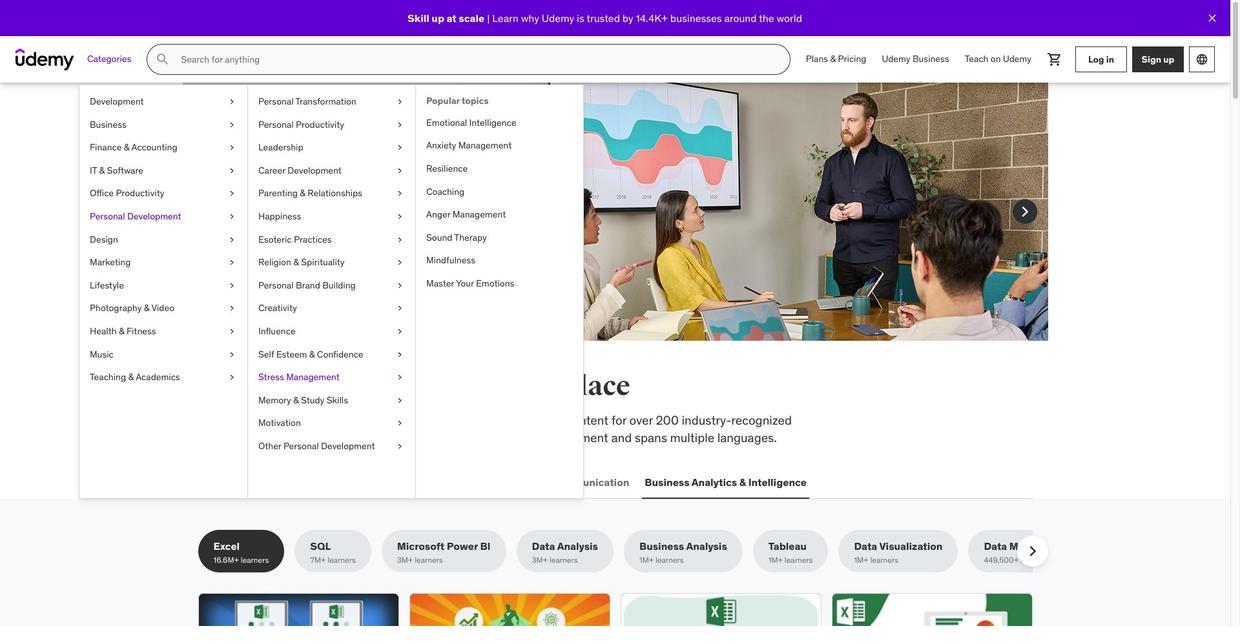 Task type: describe. For each thing, give the bounding box(es) containing it.
business for business analysis 1m+ learners
[[640, 540, 684, 553]]

xsmall image for office productivity
[[227, 188, 237, 200]]

well-
[[391, 430, 418, 445]]

development for career development
[[288, 165, 342, 176]]

& inside button
[[739, 476, 746, 489]]

parenting & relationships
[[258, 188, 362, 199]]

topic filters element
[[198, 530, 1071, 573]]

sign up
[[1142, 53, 1175, 65]]

request a demo
[[252, 250, 332, 263]]

esteem
[[276, 349, 307, 360]]

data modeling 449,500+ learners
[[984, 540, 1056, 565]]

excel 16.6m+ learners
[[213, 540, 269, 565]]

finance & accounting link
[[79, 136, 247, 159]]

pricing
[[838, 53, 867, 65]]

leading
[[293, 197, 334, 213]]

& for plans & pricing
[[830, 53, 836, 65]]

anger management
[[426, 209, 506, 220]]

xsmall image for finance & accounting
[[227, 142, 237, 154]]

skill up at scale | learn why udemy is trusted by 14.4k+ businesses around the world
[[408, 11, 802, 24]]

it
[[90, 165, 97, 176]]

xsmall image for music
[[227, 349, 237, 361]]

memory & study skills link
[[248, 389, 415, 412]]

anything
[[245, 165, 337, 192]]

learners inside the tableau 1m+ learners
[[785, 556, 813, 565]]

0 horizontal spatial in
[[481, 370, 506, 403]]

career
[[258, 165, 285, 176]]

& for religion & spirituality
[[293, 257, 299, 268]]

study
[[301, 395, 324, 406]]

learners inside the business analysis 1m+ learners
[[656, 556, 684, 565]]

excel
[[213, 540, 240, 553]]

xsmall image for teaching & academics
[[227, 372, 237, 384]]

data for data modeling
[[984, 540, 1007, 553]]

learners inside 'data analysis 3m+ learners'
[[550, 556, 578, 565]]

sound therapy link
[[416, 227, 583, 250]]

personal for personal transformation
[[258, 96, 294, 107]]

business for business analytics & intelligence
[[645, 476, 690, 489]]

organizations
[[337, 197, 410, 213]]

request a demo link
[[245, 241, 339, 272]]

up for skill
[[432, 11, 444, 24]]

xsmall image for personal development
[[227, 211, 237, 223]]

submit search image
[[155, 52, 171, 67]]

learners inside data modeling 449,500+ learners
[[1021, 556, 1049, 565]]

xsmall image for religion & spirituality
[[395, 257, 405, 269]]

xsmall image for creativity
[[395, 303, 405, 315]]

& for photography & video
[[144, 303, 149, 314]]

leadership for leadership button
[[401, 476, 455, 489]]

management for anger management
[[453, 209, 506, 220]]

1 vertical spatial the
[[241, 370, 282, 403]]

learners inside "data visualization 1m+ learners"
[[870, 556, 899, 565]]

our
[[275, 430, 293, 445]]

mindfulness
[[426, 255, 475, 266]]

request
[[252, 250, 293, 263]]

& for finance & accounting
[[124, 142, 129, 153]]

udemy right pricing
[[882, 53, 911, 65]]

web
[[201, 476, 223, 489]]

video
[[151, 303, 174, 314]]

on
[[991, 53, 1001, 65]]

& for it & software
[[99, 165, 105, 176]]

languages.
[[718, 430, 777, 445]]

emotions
[[476, 278, 514, 289]]

trusted
[[587, 11, 620, 24]]

business for business
[[90, 119, 126, 130]]

development down categories dropdown button
[[90, 96, 144, 107]]

finance & accounting
[[90, 142, 177, 153]]

covering
[[198, 413, 247, 428]]

teach
[[965, 53, 989, 65]]

& for memory & study skills
[[293, 395, 299, 406]]

other
[[258, 441, 281, 452]]

udemy inside "build ready-for- anything teams see why leading organizations choose to learn with udemy business."
[[271, 214, 309, 230]]

plans & pricing link
[[798, 44, 874, 75]]

data for data analysis
[[532, 540, 555, 553]]

intelligence inside "link"
[[469, 117, 516, 128]]

xsmall image for self esteem & confidence
[[395, 349, 405, 361]]

transformation
[[296, 96, 356, 107]]

all the skills you need in one place
[[198, 370, 630, 403]]

lifestyle link
[[79, 274, 247, 297]]

udemy image
[[16, 48, 74, 70]]

sign
[[1142, 53, 1162, 65]]

bi
[[480, 540, 491, 553]]

categories button
[[79, 44, 139, 75]]

why for anything
[[269, 197, 290, 213]]

teams
[[341, 165, 403, 192]]

catalog
[[296, 430, 337, 445]]

personal for personal productivity
[[258, 119, 294, 130]]

development down motivation link on the left of page
[[321, 441, 375, 452]]

marketing link
[[79, 251, 247, 274]]

self esteem & confidence link
[[248, 343, 415, 366]]

around
[[724, 11, 757, 24]]

xsmall image for stress management
[[395, 372, 405, 384]]

motivation
[[258, 418, 301, 429]]

topics,
[[446, 413, 482, 428]]

your
[[456, 278, 474, 289]]

communication button
[[548, 467, 632, 498]]

carousel element
[[182, 83, 1048, 372]]

xsmall image for esoteric practices
[[395, 234, 405, 246]]

professional
[[467, 430, 534, 445]]

scale
[[459, 11, 485, 24]]

& for teaching & academics
[[128, 372, 134, 383]]

photography & video link
[[79, 297, 247, 320]]

analytics
[[692, 476, 737, 489]]

creativity
[[258, 303, 297, 314]]

music
[[90, 349, 114, 360]]

web development button
[[198, 467, 294, 498]]

intelligence inside button
[[748, 476, 807, 489]]

including
[[485, 413, 535, 428]]

resilience
[[426, 163, 468, 174]]

rounded
[[418, 430, 464, 445]]

leadership link
[[248, 136, 415, 159]]

master your emotions
[[426, 278, 514, 289]]

anxiety
[[426, 140, 456, 151]]

health & fitness link
[[79, 320, 247, 343]]

fitness
[[127, 326, 156, 337]]

covering critical workplace skills to technical topics, including prep content for over 200 industry-recognized certifications, our catalog supports well-rounded professional development and spans multiple languages.
[[198, 413, 792, 445]]

personal down workplace
[[284, 441, 319, 452]]

sql
[[310, 540, 331, 553]]

xsmall image for influence
[[395, 326, 405, 338]]

it & software link
[[79, 159, 247, 182]]

world
[[777, 11, 802, 24]]

anxiety management
[[426, 140, 512, 151]]

choose
[[413, 197, 453, 213]]

prep
[[538, 413, 563, 428]]

memory & study skills
[[258, 395, 348, 406]]

business link
[[79, 113, 247, 136]]

and
[[611, 430, 632, 445]]

1m+ inside the tableau 1m+ learners
[[769, 556, 783, 565]]

data for data visualization
[[854, 540, 877, 553]]

technical
[[393, 413, 443, 428]]

Search for anything text field
[[179, 48, 774, 70]]

photography
[[90, 303, 142, 314]]

topics
[[462, 95, 489, 107]]

xsmall image for leadership
[[395, 142, 405, 154]]

office productivity
[[90, 188, 164, 199]]

sql 7m+ learners
[[310, 540, 356, 565]]

memory
[[258, 395, 291, 406]]



Task type: vqa. For each thing, say whether or not it's contained in the screenshot.
the our
yes



Task type: locate. For each thing, give the bounding box(es) containing it.
xsmall image for development
[[227, 96, 237, 108]]

anger
[[426, 209, 450, 220]]

xsmall image inside music 'link'
[[227, 349, 237, 361]]

& right esteem
[[309, 349, 315, 360]]

xsmall image inside the leadership link
[[395, 142, 405, 154]]

stress
[[258, 372, 284, 383]]

1 vertical spatial to
[[379, 413, 390, 428]]

1 analysis from the left
[[557, 540, 598, 553]]

1 learners from the left
[[241, 556, 269, 565]]

analysis for data analysis
[[557, 540, 598, 553]]

1 vertical spatial next image
[[1022, 541, 1043, 562]]

up right sign
[[1164, 53, 1175, 65]]

music link
[[79, 343, 247, 366]]

business inside business link
[[90, 119, 126, 130]]

2 3m+ from the left
[[532, 556, 548, 565]]

0 vertical spatial the
[[759, 11, 774, 24]]

xsmall image inside motivation link
[[395, 418, 405, 430]]

xsmall image inside "personal brand building" link
[[395, 280, 405, 292]]

0 vertical spatial leadership
[[258, 142, 303, 153]]

& inside 'link'
[[293, 395, 299, 406]]

xsmall image inside 'design' link
[[227, 234, 237, 246]]

to inside covering critical workplace skills to technical topics, including prep content for over 200 industry-recognized certifications, our catalog supports well-rounded professional development and spans multiple languages.
[[379, 413, 390, 428]]

xsmall image for happiness
[[395, 211, 405, 223]]

creativity link
[[248, 297, 415, 320]]

business inside business analytics & intelligence button
[[645, 476, 690, 489]]

academics
[[136, 372, 180, 383]]

1 vertical spatial skills
[[349, 413, 377, 428]]

up for sign
[[1164, 53, 1175, 65]]

business analytics & intelligence button
[[642, 467, 809, 498]]

0 horizontal spatial 1m+
[[640, 556, 654, 565]]

leadership up career
[[258, 142, 303, 153]]

1 horizontal spatial intelligence
[[748, 476, 807, 489]]

xsmall image for career development
[[395, 165, 405, 177]]

next image for topic filters element
[[1022, 541, 1043, 562]]

xsmall image for it & software
[[227, 165, 237, 177]]

udemy left is at top left
[[542, 11, 574, 24]]

3 learners from the left
[[415, 556, 443, 565]]

teach on udemy link
[[957, 44, 1039, 75]]

xsmall image inside other personal development link
[[395, 441, 405, 453]]

1 horizontal spatial leadership
[[401, 476, 455, 489]]

intelligence down languages.
[[748, 476, 807, 489]]

leadership for the leadership link
[[258, 142, 303, 153]]

1m+
[[640, 556, 654, 565], [769, 556, 783, 565], [854, 556, 869, 565]]

place
[[563, 370, 630, 403]]

xsmall image inside the personal transformation link
[[395, 96, 405, 108]]

health & fitness
[[90, 326, 156, 337]]

personal down religion
[[258, 280, 294, 291]]

1m+ inside "data visualization 1m+ learners"
[[854, 556, 869, 565]]

sound therapy
[[426, 232, 487, 243]]

1 horizontal spatial 1m+
[[769, 556, 783, 565]]

1 horizontal spatial the
[[759, 11, 774, 24]]

xsmall image for motivation
[[395, 418, 405, 430]]

next image inside topic filters element
[[1022, 541, 1043, 562]]

personal productivity link
[[248, 113, 415, 136]]

xsmall image
[[395, 96, 405, 108], [227, 142, 237, 154], [395, 142, 405, 154], [395, 188, 405, 200], [395, 234, 405, 246], [395, 257, 405, 269], [395, 280, 405, 292], [227, 303, 237, 315], [395, 303, 405, 315], [227, 349, 237, 361], [395, 372, 405, 384], [395, 418, 405, 430]]

to up supports
[[379, 413, 390, 428]]

& for health & fitness
[[119, 326, 124, 337]]

software
[[107, 165, 143, 176]]

xsmall image inside the career development link
[[395, 165, 405, 177]]

1m+ for data visualization
[[854, 556, 869, 565]]

data inside 'data analysis 3m+ learners'
[[532, 540, 555, 553]]

data left the visualization
[[854, 540, 877, 553]]

industry-
[[682, 413, 731, 428]]

xsmall image for design
[[227, 234, 237, 246]]

data inside "data visualization 1m+ learners"
[[854, 540, 877, 553]]

why right see
[[269, 197, 290, 213]]

next image inside carousel element
[[1015, 202, 1035, 222]]

personal up "design"
[[90, 211, 125, 222]]

tableau 1m+ learners
[[769, 540, 813, 565]]

development for personal development
[[127, 211, 181, 222]]

development
[[537, 430, 608, 445]]

1m+ inside the business analysis 1m+ learners
[[640, 556, 654, 565]]

& right plans
[[830, 53, 836, 65]]

building
[[322, 280, 356, 291]]

skills inside covering critical workplace skills to technical topics, including prep content for over 200 industry-recognized certifications, our catalog supports well-rounded professional development and spans multiple languages.
[[349, 413, 377, 428]]

1 vertical spatial up
[[1164, 53, 1175, 65]]

development for web development
[[225, 476, 291, 489]]

business inside the business analysis 1m+ learners
[[640, 540, 684, 553]]

next image for carousel element
[[1015, 202, 1035, 222]]

personal brand building
[[258, 280, 356, 291]]

to inside "build ready-for- anything teams see why leading organizations choose to learn with udemy business."
[[456, 197, 467, 213]]

productivity
[[296, 119, 344, 130], [116, 188, 164, 199]]

& down career development
[[300, 188, 305, 199]]

1 1m+ from the left
[[640, 556, 654, 565]]

xsmall image for memory & study skills
[[395, 395, 405, 407]]

coaching link
[[416, 181, 583, 204]]

business
[[913, 53, 949, 65], [90, 119, 126, 130], [645, 476, 690, 489], [640, 540, 684, 553]]

xsmall image inside development link
[[227, 96, 237, 108]]

0 horizontal spatial productivity
[[116, 188, 164, 199]]

1m+ for business analysis
[[640, 556, 654, 565]]

popular topics
[[426, 95, 489, 107]]

1 horizontal spatial in
[[1106, 53, 1114, 65]]

management down emotional intelligence
[[458, 140, 512, 151]]

one
[[511, 370, 558, 403]]

business analytics & intelligence
[[645, 476, 807, 489]]

management for stress management
[[286, 372, 340, 383]]

religion
[[258, 257, 291, 268]]

xsmall image inside influence link
[[395, 326, 405, 338]]

xsmall image inside marketing link
[[227, 257, 237, 269]]

business analysis 1m+ learners
[[640, 540, 727, 565]]

0 vertical spatial intelligence
[[469, 117, 516, 128]]

0 vertical spatial productivity
[[296, 119, 344, 130]]

xsmall image for other personal development
[[395, 441, 405, 453]]

leadership inside button
[[401, 476, 455, 489]]

in up including on the bottom of page
[[481, 370, 506, 403]]

personal for personal brand building
[[258, 280, 294, 291]]

data analysis 3m+ learners
[[532, 540, 598, 565]]

& right health
[[119, 326, 124, 337]]

log in link
[[1076, 47, 1127, 72]]

2 learners from the left
[[328, 556, 356, 565]]

xsmall image for personal transformation
[[395, 96, 405, 108]]

a
[[296, 250, 301, 263]]

therapy
[[454, 232, 487, 243]]

0 horizontal spatial leadership
[[258, 142, 303, 153]]

1 vertical spatial leadership
[[401, 476, 455, 489]]

xsmall image inside "memory & study skills" 'link'
[[395, 395, 405, 407]]

& right analytics
[[739, 476, 746, 489]]

udemy right on
[[1003, 53, 1032, 65]]

office productivity link
[[79, 182, 247, 205]]

&
[[830, 53, 836, 65], [124, 142, 129, 153], [99, 165, 105, 176], [300, 188, 305, 199], [293, 257, 299, 268], [144, 303, 149, 314], [119, 326, 124, 337], [309, 349, 315, 360], [128, 372, 134, 383], [293, 395, 299, 406], [739, 476, 746, 489]]

1 horizontal spatial up
[[1164, 53, 1175, 65]]

analysis inside the business analysis 1m+ learners
[[686, 540, 727, 553]]

business inside udemy business link
[[913, 53, 949, 65]]

demo
[[304, 250, 332, 263]]

xsmall image inside esoteric practices link
[[395, 234, 405, 246]]

xsmall image inside personal productivity link
[[395, 119, 405, 131]]

other personal development link
[[248, 435, 415, 458]]

4 learners from the left
[[550, 556, 578, 565]]

learners inside excel 16.6m+ learners
[[241, 556, 269, 565]]

xsmall image for personal productivity
[[395, 119, 405, 131]]

next image
[[1015, 202, 1035, 222], [1022, 541, 1043, 562]]

data right the bi
[[532, 540, 555, 553]]

xsmall image for business
[[227, 119, 237, 131]]

personal brand building link
[[248, 274, 415, 297]]

why for scale
[[521, 11, 539, 24]]

& left study
[[293, 395, 299, 406]]

16.6m+
[[213, 556, 239, 565]]

productivity for personal productivity
[[296, 119, 344, 130]]

analysis for business analysis
[[686, 540, 727, 553]]

1 vertical spatial in
[[481, 370, 506, 403]]

esoteric practices
[[258, 234, 332, 245]]

1 3m+ from the left
[[397, 556, 413, 565]]

xsmall image inside stress management link
[[395, 372, 405, 384]]

7 learners from the left
[[870, 556, 899, 565]]

1 vertical spatial why
[[269, 197, 290, 213]]

close image
[[1206, 12, 1219, 25]]

0 vertical spatial next image
[[1015, 202, 1035, 222]]

productivity down "transformation"
[[296, 119, 344, 130]]

relationships
[[308, 188, 362, 199]]

xsmall image inside photography & video link
[[227, 303, 237, 315]]

3 data from the left
[[984, 540, 1007, 553]]

5 learners from the left
[[656, 556, 684, 565]]

management up therapy
[[453, 209, 506, 220]]

0 horizontal spatial up
[[432, 11, 444, 24]]

0 horizontal spatial 3m+
[[397, 556, 413, 565]]

teach on udemy
[[965, 53, 1032, 65]]

communication
[[551, 476, 629, 489]]

2 data from the left
[[854, 540, 877, 553]]

at
[[447, 11, 457, 24]]

3m+
[[397, 556, 413, 565], [532, 556, 548, 565]]

health
[[90, 326, 117, 337]]

personal transformation
[[258, 96, 356, 107]]

& left the video
[[144, 303, 149, 314]]

intelligence up 'anxiety management' link
[[469, 117, 516, 128]]

learners inside microsoft power bi 3m+ learners
[[415, 556, 443, 565]]

build ready-for- anything teams see why leading organizations choose to learn with udemy business.
[[245, 139, 497, 230]]

religion & spirituality
[[258, 257, 345, 268]]

2 horizontal spatial 1m+
[[854, 556, 869, 565]]

data visualization 1m+ learners
[[854, 540, 943, 565]]

xsmall image inside finance & accounting link
[[227, 142, 237, 154]]

photography & video
[[90, 303, 174, 314]]

productivity inside office productivity link
[[116, 188, 164, 199]]

anger management link
[[416, 204, 583, 227]]

the left world
[[759, 11, 774, 24]]

analysis
[[557, 540, 598, 553], [686, 540, 727, 553]]

0 horizontal spatial data
[[532, 540, 555, 553]]

1 data from the left
[[532, 540, 555, 553]]

1 vertical spatial intelligence
[[748, 476, 807, 489]]

xsmall image
[[227, 96, 237, 108], [227, 119, 237, 131], [395, 119, 405, 131], [227, 165, 237, 177], [395, 165, 405, 177], [227, 188, 237, 200], [227, 211, 237, 223], [395, 211, 405, 223], [227, 234, 237, 246], [227, 257, 237, 269], [227, 280, 237, 292], [227, 326, 237, 338], [395, 326, 405, 338], [395, 349, 405, 361], [227, 372, 237, 384], [395, 395, 405, 407], [395, 441, 405, 453]]

data inside data modeling 449,500+ learners
[[984, 540, 1007, 553]]

2 analysis from the left
[[686, 540, 727, 553]]

xsmall image inside the teaching & academics link
[[227, 372, 237, 384]]

xsmall image for photography & video
[[227, 303, 237, 315]]

data up 449,500+
[[984, 540, 1007, 553]]

1 horizontal spatial data
[[854, 540, 877, 553]]

0 vertical spatial why
[[521, 11, 539, 24]]

career development
[[258, 165, 342, 176]]

xsmall image inside it & software link
[[227, 165, 237, 177]]

2 horizontal spatial data
[[984, 540, 1007, 553]]

skill
[[408, 11, 429, 24]]

xsmall image inside health & fitness link
[[227, 326, 237, 338]]

stress management
[[258, 372, 340, 383]]

development inside button
[[225, 476, 291, 489]]

0 horizontal spatial to
[[379, 413, 390, 428]]

build
[[245, 139, 301, 166]]

xsmall image for lifestyle
[[227, 280, 237, 292]]

xsmall image inside 'happiness' link
[[395, 211, 405, 223]]

religion & spirituality link
[[248, 251, 415, 274]]

teaching
[[90, 372, 126, 383]]

udemy
[[542, 11, 574, 24], [882, 53, 911, 65], [1003, 53, 1032, 65], [271, 214, 309, 230]]

self
[[258, 349, 274, 360]]

14.4k+
[[636, 11, 668, 24]]

xsmall image inside lifestyle link
[[227, 280, 237, 292]]

leadership down rounded
[[401, 476, 455, 489]]

personal for personal development
[[90, 211, 125, 222]]

xsmall image inside parenting & relationships link
[[395, 188, 405, 200]]

finance
[[90, 142, 122, 153]]

0 horizontal spatial intelligence
[[469, 117, 516, 128]]

& right religion
[[293, 257, 299, 268]]

2 1m+ from the left
[[769, 556, 783, 565]]

1 horizontal spatial to
[[456, 197, 467, 213]]

with
[[245, 214, 268, 230]]

2 vertical spatial management
[[286, 372, 340, 383]]

1 horizontal spatial why
[[521, 11, 539, 24]]

8 learners from the left
[[1021, 556, 1049, 565]]

up left at
[[432, 11, 444, 24]]

3m+ inside microsoft power bi 3m+ learners
[[397, 556, 413, 565]]

1 vertical spatial productivity
[[116, 188, 164, 199]]

leadership
[[258, 142, 303, 153], [401, 476, 455, 489]]

xsmall image for health & fitness
[[227, 326, 237, 338]]

xsmall image for marketing
[[227, 257, 237, 269]]

xsmall image inside business link
[[227, 119, 237, 131]]

career development link
[[248, 159, 415, 182]]

xsmall image inside self esteem & confidence link
[[395, 349, 405, 361]]

shopping cart with 0 items image
[[1047, 52, 1063, 67]]

xsmall image inside creativity link
[[395, 303, 405, 315]]

analysis inside 'data analysis 3m+ learners'
[[557, 540, 598, 553]]

emotional intelligence link
[[416, 112, 583, 135]]

udemy business link
[[874, 44, 957, 75]]

personal up build
[[258, 119, 294, 130]]

1 horizontal spatial productivity
[[296, 119, 344, 130]]

0 vertical spatial to
[[456, 197, 467, 213]]

productivity for office productivity
[[116, 188, 164, 199]]

0 horizontal spatial analysis
[[557, 540, 598, 553]]

brand
[[296, 280, 320, 291]]

0 vertical spatial management
[[458, 140, 512, 151]]

development link
[[79, 90, 247, 113]]

why right 'learn'
[[521, 11, 539, 24]]

personal development link
[[79, 205, 247, 228]]

0 horizontal spatial why
[[269, 197, 290, 213]]

xsmall image inside personal development link
[[227, 211, 237, 223]]

learners inside the sql 7m+ learners
[[328, 556, 356, 565]]

management up study
[[286, 372, 340, 383]]

xsmall image inside office productivity link
[[227, 188, 237, 200]]

parenting & relationships link
[[248, 182, 415, 205]]

development up parenting & relationships
[[288, 165, 342, 176]]

stress management element
[[415, 85, 583, 499]]

productivity inside personal productivity link
[[296, 119, 344, 130]]

by
[[623, 11, 633, 24]]

xsmall image for parenting & relationships
[[395, 188, 405, 200]]

all
[[198, 370, 236, 403]]

why inside "build ready-for- anything teams see why leading organizations choose to learn with udemy business."
[[269, 197, 290, 213]]

udemy up esoteric practices in the left top of the page
[[271, 214, 309, 230]]

productivity up personal development
[[116, 188, 164, 199]]

management
[[458, 140, 512, 151], [453, 209, 506, 220], [286, 372, 340, 383]]

to left learn
[[456, 197, 467, 213]]

development down other
[[225, 476, 291, 489]]

& right finance
[[124, 142, 129, 153]]

see
[[245, 197, 266, 213]]

plans & pricing
[[806, 53, 867, 65]]

1 horizontal spatial 3m+
[[532, 556, 548, 565]]

0 vertical spatial in
[[1106, 53, 1114, 65]]

xsmall image for personal brand building
[[395, 280, 405, 292]]

3m+ inside 'data analysis 3m+ learners'
[[532, 556, 548, 565]]

esoteric practices link
[[248, 228, 415, 251]]

449,500+
[[984, 556, 1019, 565]]

sign up link
[[1132, 47, 1184, 72]]

1 horizontal spatial analysis
[[686, 540, 727, 553]]

xsmall image inside the religion & spirituality link
[[395, 257, 405, 269]]

workplace
[[290, 413, 346, 428]]

design
[[90, 234, 118, 245]]

3 1m+ from the left
[[854, 556, 869, 565]]

|
[[487, 11, 490, 24]]

choose a language image
[[1196, 53, 1209, 66]]

management for anxiety management
[[458, 140, 512, 151]]

up
[[432, 11, 444, 24], [1164, 53, 1175, 65]]

& right it
[[99, 165, 105, 176]]

in right log
[[1106, 53, 1114, 65]]

1 vertical spatial management
[[453, 209, 506, 220]]

log
[[1088, 53, 1104, 65]]

the down self
[[241, 370, 282, 403]]

& right teaching
[[128, 372, 134, 383]]

0 horizontal spatial the
[[241, 370, 282, 403]]

0 vertical spatial up
[[432, 11, 444, 24]]

personal up the personal productivity at the top of the page
[[258, 96, 294, 107]]

0 vertical spatial skills
[[287, 370, 357, 403]]

supports
[[340, 430, 388, 445]]

learners
[[241, 556, 269, 565], [328, 556, 356, 565], [415, 556, 443, 565], [550, 556, 578, 565], [656, 556, 684, 565], [785, 556, 813, 565], [870, 556, 899, 565], [1021, 556, 1049, 565]]

6 learners from the left
[[785, 556, 813, 565]]

& for parenting & relationships
[[300, 188, 305, 199]]

development down office productivity link
[[127, 211, 181, 222]]



